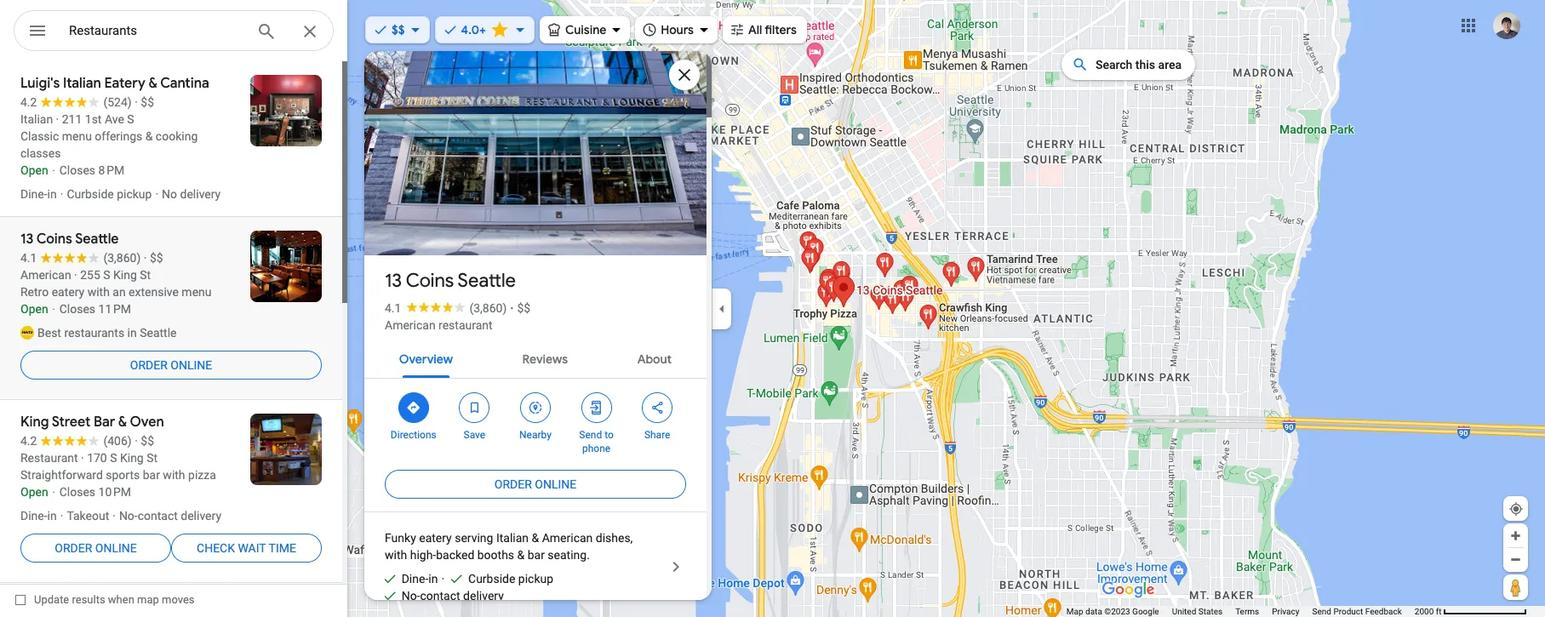 Task type: locate. For each thing, give the bounding box(es) containing it.
1 vertical spatial $$
[[517, 301, 531, 315]]

0 horizontal spatial send
[[579, 429, 602, 441]]

send left the product
[[1313, 607, 1332, 616]]


[[650, 398, 665, 417]]

hours
[[661, 22, 694, 37]]

backed
[[436, 548, 475, 562]]

2,507
[[408, 220, 441, 236]]

dine-in
[[402, 572, 438, 586]]

None field
[[69, 20, 243, 41]]

send product feedback
[[1313, 607, 1402, 616]]

2 horizontal spatial online
[[535, 478, 577, 491]]

2 horizontal spatial order
[[495, 478, 532, 491]]

order inside 13 coins seattle main content
[[495, 478, 532, 491]]

Update results when map moves checkbox
[[15, 589, 195, 611]]

in
[[428, 572, 438, 586]]

1 vertical spatial order online link
[[385, 464, 686, 505]]

$$ right 3,860 reviews element
[[517, 301, 531, 315]]

2,507 photos button
[[377, 213, 493, 243]]

· for · $$
[[510, 301, 514, 315]]

send to phone
[[579, 429, 614, 455]]

google account: nolan park  
(nolan.park@adept.ai) image
[[1494, 12, 1521, 39]]

0 vertical spatial american
[[385, 318, 436, 332]]

1 horizontal spatial $$
[[517, 301, 531, 315]]

order
[[130, 358, 168, 372], [495, 478, 532, 491], [55, 542, 92, 555]]

2 vertical spatial online
[[95, 542, 137, 555]]

pickup
[[518, 572, 554, 586]]

0 vertical spatial $$
[[392, 22, 405, 37]]

show your location image
[[1509, 502, 1524, 517]]

american restaurant
[[385, 318, 493, 332]]

send inside button
[[1313, 607, 1332, 616]]

send inside send to phone
[[579, 429, 602, 441]]

tab list containing overview
[[364, 337, 707, 378]]

with
[[385, 548, 407, 562]]

collapse side panel image
[[713, 299, 731, 318]]

reviews button
[[509, 337, 582, 378]]

price: moderate element
[[517, 301, 531, 315]]

send
[[579, 429, 602, 441], [1313, 607, 1332, 616]]

13
[[385, 269, 402, 293]]

order online
[[130, 358, 212, 372], [495, 478, 577, 491], [55, 542, 137, 555]]

1 vertical spatial order online
[[495, 478, 577, 491]]

serving
[[455, 531, 493, 545]]

(3,860)
[[470, 301, 507, 315]]

send up phone
[[579, 429, 602, 441]]

0 horizontal spatial $$
[[392, 22, 405, 37]]

phone
[[582, 443, 611, 455]]

1 vertical spatial online
[[535, 478, 577, 491]]

american down 4.1
[[385, 318, 436, 332]]

none field inside restaurants 'field'
[[69, 20, 243, 41]]

2,507 photos
[[408, 220, 487, 236]]

tab list
[[364, 337, 707, 378]]

2 vertical spatial order online link
[[20, 528, 171, 569]]

update
[[34, 593, 69, 606]]

seattle
[[458, 269, 516, 293]]

1 horizontal spatial american
[[542, 531, 593, 545]]

this
[[1136, 58, 1156, 72]]


[[589, 398, 604, 417]]

0 vertical spatial ·
[[510, 301, 514, 315]]

& left bar
[[517, 548, 525, 562]]

· for ·
[[441, 572, 445, 586]]

american up seating.
[[542, 531, 593, 545]]

&
[[532, 531, 539, 545], [517, 548, 525, 562]]

united
[[1172, 607, 1197, 616]]

0 vertical spatial order
[[130, 358, 168, 372]]

1 horizontal spatial send
[[1313, 607, 1332, 616]]


[[27, 19, 48, 43]]

overview
[[399, 352, 453, 367]]

1 horizontal spatial order
[[130, 358, 168, 372]]

4.0+
[[461, 22, 486, 37]]

send product feedback button
[[1313, 606, 1402, 617]]

product
[[1334, 607, 1364, 616]]

2 vertical spatial order
[[55, 542, 92, 555]]

dishes,
[[596, 531, 633, 545]]

1 vertical spatial &
[[517, 548, 525, 562]]


[[467, 398, 482, 417]]

1 vertical spatial send
[[1313, 607, 1332, 616]]

states
[[1199, 607, 1223, 616]]

about
[[637, 352, 672, 367]]

1 horizontal spatial ·
[[510, 301, 514, 315]]

· right in
[[441, 572, 445, 586]]

time
[[269, 542, 296, 555]]

footer containing map data ©2023 google
[[1067, 606, 1415, 617]]

1 vertical spatial order
[[495, 478, 532, 491]]

 search field
[[14, 10, 334, 54]]

footer
[[1067, 606, 1415, 617]]

american
[[385, 318, 436, 332], [542, 531, 593, 545]]

filters
[[765, 22, 797, 37]]

3,860 reviews element
[[470, 301, 507, 315]]

online inside 13 coins seattle main content
[[535, 478, 577, 491]]

0 vertical spatial order online
[[130, 358, 212, 372]]

dine-
[[402, 572, 429, 586]]

data
[[1086, 607, 1103, 616]]

google maps element
[[0, 0, 1545, 617]]

· inside the offers curbside pickup group
[[441, 572, 445, 586]]

terms button
[[1236, 606, 1260, 617]]

$$ left 4.0+
[[392, 22, 405, 37]]

0 horizontal spatial american
[[385, 318, 436, 332]]

0 horizontal spatial ·
[[441, 572, 445, 586]]

zoom in image
[[1510, 530, 1522, 542]]

order online link
[[20, 345, 322, 386], [385, 464, 686, 505], [20, 528, 171, 569]]

0 horizontal spatial &
[[517, 548, 525, 562]]

american inside button
[[385, 318, 436, 332]]

funky
[[385, 531, 416, 545]]

1 horizontal spatial &
[[532, 531, 539, 545]]

curbside pickup
[[468, 572, 554, 586]]

1 vertical spatial ·
[[441, 572, 445, 586]]

0 vertical spatial send
[[579, 429, 602, 441]]

& up bar
[[532, 531, 539, 545]]

· left price: moderate element
[[510, 301, 514, 315]]

zoom out image
[[1510, 553, 1522, 566]]

american restaurant button
[[385, 317, 493, 334]]

has no-contact delivery group
[[375, 588, 504, 605]]

0 horizontal spatial order
[[55, 542, 92, 555]]

$$ button
[[365, 11, 430, 49]]

moves
[[162, 593, 195, 606]]

no-contact delivery
[[402, 589, 504, 603]]

search
[[1096, 58, 1133, 72]]

serves dine-in group
[[375, 570, 438, 588]]

©2023
[[1105, 607, 1130, 616]]

$$
[[392, 22, 405, 37], [517, 301, 531, 315]]

0 horizontal spatial online
[[95, 542, 137, 555]]

ft
[[1436, 607, 1442, 616]]

actions for 13 coins seattle region
[[364, 379, 707, 464]]

1 vertical spatial american
[[542, 531, 593, 545]]

·
[[510, 301, 514, 315], [441, 572, 445, 586]]

4.0+ button
[[435, 11, 535, 49]]

4.1
[[385, 301, 401, 315]]

check wait time
[[197, 542, 296, 555]]

0 vertical spatial online
[[171, 358, 212, 372]]



Task type: vqa. For each thing, say whether or not it's contained in the screenshot.
on at the bottom left of the page
no



Task type: describe. For each thing, give the bounding box(es) containing it.
contact
[[420, 589, 460, 603]]

$$ inside 13 coins seattle main content
[[517, 301, 531, 315]]

order online inside 13 coins seattle main content
[[495, 478, 577, 491]]

about button
[[624, 337, 686, 378]]

search this area
[[1096, 58, 1182, 72]]

cuisine
[[565, 22, 607, 37]]

update results when map moves
[[34, 593, 195, 606]]

0 vertical spatial order online link
[[20, 345, 322, 386]]

delivery
[[463, 589, 504, 603]]

footer inside google maps element
[[1067, 606, 1415, 617]]

photo of 13 coins seattle image
[[362, 35, 709, 271]]

cuisine button
[[540, 11, 630, 49]]

1 horizontal spatial online
[[171, 358, 212, 372]]

map
[[1067, 607, 1084, 616]]

reviews
[[522, 352, 568, 367]]

search this area button
[[1062, 49, 1196, 80]]

booths
[[477, 548, 514, 562]]

· $$
[[510, 301, 531, 315]]

seating.
[[548, 548, 590, 562]]

coins
[[406, 269, 454, 293]]

share
[[644, 429, 671, 441]]

2000
[[1415, 607, 1434, 616]]

directions
[[391, 429, 437, 441]]


[[528, 398, 543, 417]]

american inside funky eatery serving italian & american dishes, with high-backed booths & bar seating.
[[542, 531, 593, 545]]

 button
[[14, 10, 61, 54]]

tab list inside 13 coins seattle main content
[[364, 337, 707, 378]]

privacy
[[1272, 607, 1300, 616]]

map data ©2023 google
[[1067, 607, 1159, 616]]

to
[[605, 429, 614, 441]]

restaurant
[[439, 318, 493, 332]]

save
[[464, 429, 486, 441]]

2 vertical spatial order online
[[55, 542, 137, 555]]


[[406, 398, 421, 417]]

privacy button
[[1272, 606, 1300, 617]]

photos
[[445, 220, 487, 236]]

terms
[[1236, 607, 1260, 616]]

feedback
[[1366, 607, 1402, 616]]

high-
[[410, 548, 436, 562]]

$$ inside popup button
[[392, 22, 405, 37]]

4.1 stars image
[[401, 301, 470, 312]]

curbside
[[468, 572, 515, 586]]

results for restaurants feed
[[0, 61, 347, 617]]

all filters button
[[723, 11, 807, 49]]

map
[[137, 593, 159, 606]]

eatery
[[419, 531, 452, 545]]

overview button
[[386, 337, 467, 378]]

all filters
[[748, 22, 797, 37]]

2000 ft
[[1415, 607, 1442, 616]]

united states button
[[1172, 606, 1223, 617]]

13 coins seattle main content
[[362, 35, 712, 617]]

when
[[108, 593, 134, 606]]

show street view coverage image
[[1504, 575, 1528, 600]]

0 vertical spatial &
[[532, 531, 539, 545]]

no-
[[402, 589, 420, 603]]

order online link inside 13 coins seattle main content
[[385, 464, 686, 505]]

offers curbside pickup group
[[441, 570, 554, 588]]

wait
[[238, 542, 266, 555]]

hours button
[[635, 11, 718, 49]]

united states
[[1172, 607, 1223, 616]]

funky eatery serving italian & american dishes, with high-backed booths & bar seating.
[[385, 531, 633, 562]]

send for send to phone
[[579, 429, 602, 441]]

check
[[197, 542, 235, 555]]

nearby
[[519, 429, 552, 441]]

13 coins seattle
[[385, 269, 516, 293]]

bar
[[528, 548, 545, 562]]

Restaurants field
[[14, 10, 334, 52]]

italian
[[496, 531, 529, 545]]

check wait time link
[[171, 528, 322, 569]]

2000 ft button
[[1415, 607, 1528, 616]]

send for send product feedback
[[1313, 607, 1332, 616]]

area
[[1159, 58, 1182, 72]]

results
[[72, 593, 105, 606]]

all
[[748, 22, 762, 37]]

google
[[1133, 607, 1159, 616]]



